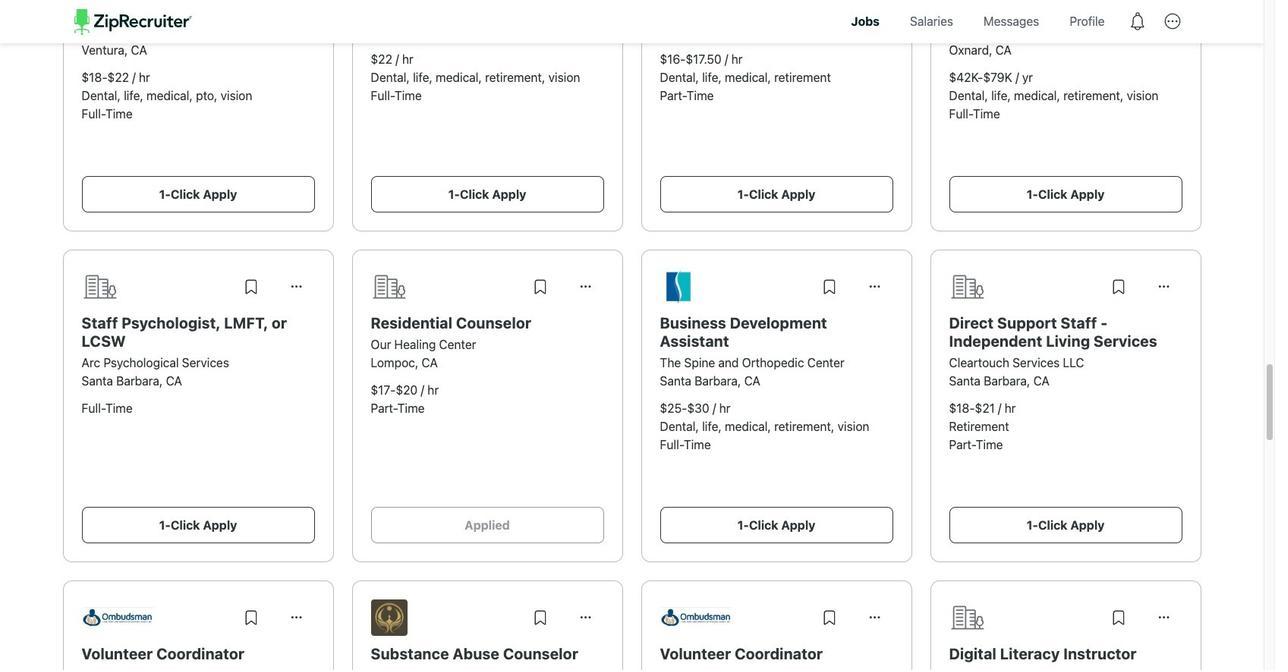 Task type: locate. For each thing, give the bounding box(es) containing it.
business development assistant image
[[660, 269, 697, 305]]

staff psychologist, lmft, or lcsw element
[[82, 314, 315, 351]]

volunteer coordinator element
[[82, 645, 315, 663], [660, 645, 893, 663]]

1 horizontal spatial volunteer coordinator image
[[660, 607, 733, 629]]

0 horizontal spatial volunteer coordinator image
[[82, 607, 155, 629]]

0 horizontal spatial volunteer coordinator element
[[82, 645, 315, 663]]

1 volunteer coordinator image from the left
[[82, 607, 155, 629]]

1 vertical spatial job card menu element
[[1146, 616, 1183, 629]]

save job for later image for substance abuse counselor element
[[531, 609, 549, 627]]

None button
[[278, 269, 315, 305], [568, 269, 604, 305], [857, 269, 893, 305], [278, 600, 315, 636], [568, 600, 604, 636], [857, 600, 893, 636], [278, 269, 315, 305], [568, 269, 604, 305], [857, 269, 893, 305], [278, 600, 315, 636], [568, 600, 604, 636], [857, 600, 893, 636]]

job card menu element
[[1146, 285, 1183, 298], [1146, 616, 1183, 629]]

save job for later image for digital literacy instructor element
[[1110, 609, 1128, 627]]

2 job card menu element from the top
[[1146, 616, 1183, 629]]

social worker / social work assistant element
[[949, 0, 1183, 20]]

substance abuse counselor image
[[371, 600, 407, 636]]

save job for later image for direct support staff - independent living services element
[[1110, 278, 1128, 296]]

1 volunteer coordinator element from the left
[[82, 645, 315, 663]]

save job for later image
[[242, 278, 260, 296], [1110, 278, 1128, 296], [242, 609, 260, 627], [531, 609, 549, 627]]

residential counselor element
[[371, 314, 604, 332]]

1 horizontal spatial volunteer coordinator element
[[660, 645, 893, 663]]

1 job card menu element from the top
[[1146, 285, 1183, 298]]

2 volunteer coordinator image from the left
[[660, 607, 733, 629]]

volunteer coordinator image
[[82, 607, 155, 629], [660, 607, 733, 629]]

save job for later image
[[531, 278, 549, 296], [820, 278, 839, 296], [820, 609, 839, 627], [1110, 609, 1128, 627]]

0 vertical spatial job card menu element
[[1146, 285, 1183, 298]]

ziprecruiter image
[[74, 9, 192, 35]]



Task type: describe. For each thing, give the bounding box(es) containing it.
save job for later image for staff psychologist, lmft, or lcsw element at the left of the page
[[242, 278, 260, 296]]

save job for later image for 2nd 'volunteer coordinator' element
[[820, 609, 839, 627]]

volunteer coordinator image for 1st 'volunteer coordinator' element from left
[[82, 607, 155, 629]]

digital literacy instructor element
[[949, 645, 1183, 663]]

save job for later image for 1st 'volunteer coordinator' element from left
[[242, 609, 260, 627]]

volunteer coordinator image for 2nd 'volunteer coordinator' element
[[660, 607, 733, 629]]

save job for later image for business development assistant element
[[820, 278, 839, 296]]

business development assistant element
[[660, 314, 893, 351]]

job card menu element for digital literacy instructor element
[[1146, 616, 1183, 629]]

substance abuse counselor element
[[371, 645, 604, 663]]

direct support professional residential element
[[82, 0, 315, 20]]

2 volunteer coordinator element from the left
[[660, 645, 893, 663]]

direct support staff - independent living services element
[[949, 314, 1183, 351]]

job card menu element for direct support staff - independent living services element
[[1146, 285, 1183, 298]]

save job for later image for residential counselor element
[[531, 278, 549, 296]]



Task type: vqa. For each thing, say whether or not it's contained in the screenshot.
1st job card menu element from the bottom
yes



